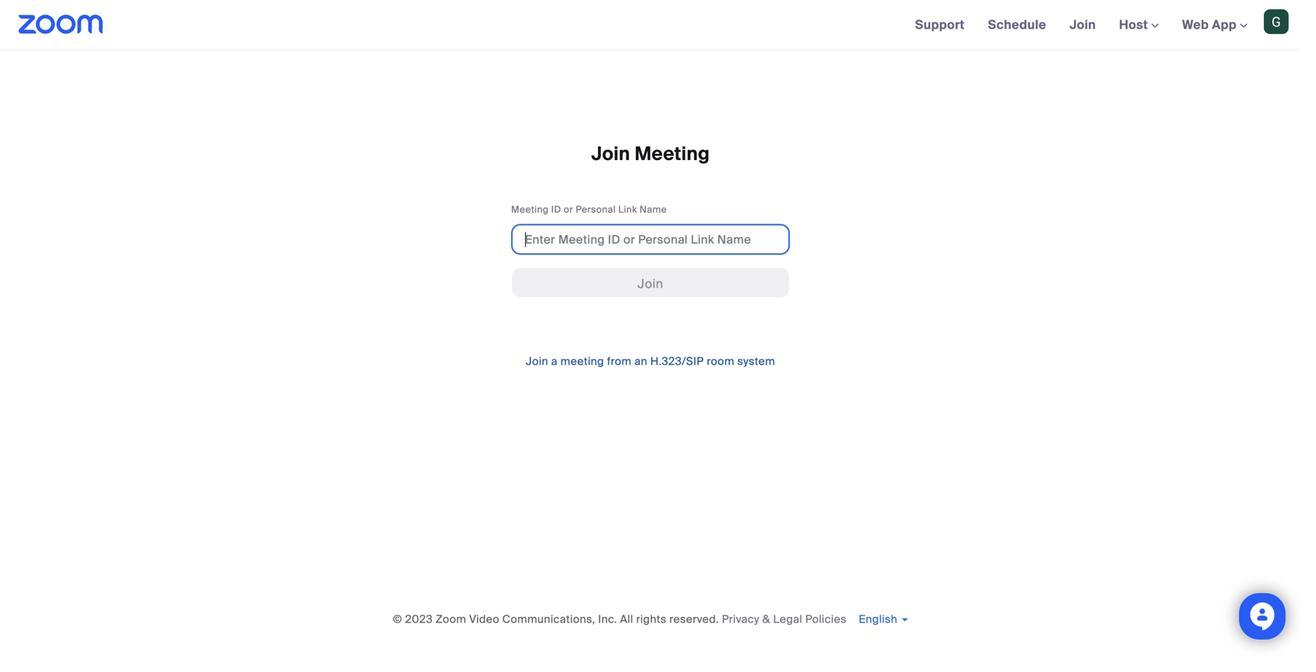 Task type: describe. For each thing, give the bounding box(es) containing it.
all
[[620, 613, 633, 627]]

app
[[1212, 17, 1237, 33]]

legal
[[773, 613, 802, 627]]

join button
[[511, 268, 790, 299]]

from
[[607, 355, 632, 369]]

zoom
[[436, 613, 466, 627]]

name
[[640, 204, 667, 216]]

join a meeting from an h.323/sip room system
[[526, 355, 775, 369]]

meetings navigation
[[904, 0, 1301, 51]]

privacy & legal policies link
[[722, 613, 847, 627]]

zoom logo image
[[19, 15, 103, 34]]

support
[[915, 17, 965, 33]]

reserved.
[[669, 613, 719, 627]]

h.323/sip
[[650, 355, 704, 369]]

privacy
[[722, 613, 759, 627]]

profile picture image
[[1264, 9, 1289, 34]]

meeting id or personal link name
[[511, 204, 667, 216]]

join link
[[1058, 0, 1108, 50]]

system
[[737, 355, 775, 369]]

2023
[[405, 613, 433, 627]]

id
[[551, 204, 561, 216]]

web
[[1182, 17, 1209, 33]]



Task type: locate. For each thing, give the bounding box(es) containing it.
&
[[762, 613, 770, 627]]

banner containing support
[[0, 0, 1301, 51]]

host button
[[1119, 17, 1159, 33]]

schedule link
[[976, 0, 1058, 50]]

Meeting ID or Personal Link Name text field
[[511, 224, 790, 255]]

0 horizontal spatial meeting
[[511, 204, 549, 216]]

support link
[[904, 0, 976, 50]]

©
[[393, 613, 402, 627]]

join inside the meetings navigation
[[1070, 17, 1096, 33]]

an
[[634, 355, 647, 369]]

join for join button
[[638, 276, 663, 292]]

join
[[1070, 17, 1096, 33], [591, 142, 630, 166], [638, 276, 663, 292], [526, 355, 548, 369]]

video
[[469, 613, 499, 627]]

web app button
[[1182, 17, 1248, 33]]

© 2023 zoom video communications, inc. all rights reserved. privacy & legal policies
[[393, 613, 847, 627]]

join up personal
[[591, 142, 630, 166]]

1 horizontal spatial meeting
[[635, 142, 710, 166]]

join for join meeting
[[591, 142, 630, 166]]

room
[[707, 355, 734, 369]]

or
[[564, 204, 573, 216]]

join for join a meeting from an h.323/sip room system
[[526, 355, 548, 369]]

communications,
[[502, 613, 595, 627]]

join down meeting id or personal link name text box
[[638, 276, 663, 292]]

meeting
[[561, 355, 604, 369]]

personal
[[576, 204, 616, 216]]

schedule
[[988, 17, 1046, 33]]

english button
[[859, 613, 908, 627]]

link
[[618, 204, 637, 216]]

inc.
[[598, 613, 617, 627]]

join a meeting from an h.323/sip room system link
[[526, 355, 775, 369]]

0 vertical spatial meeting
[[635, 142, 710, 166]]

join inside button
[[638, 276, 663, 292]]

policies
[[805, 613, 847, 627]]

host
[[1119, 17, 1151, 33]]

banner
[[0, 0, 1301, 51]]

join for join link
[[1070, 17, 1096, 33]]

1 vertical spatial meeting
[[511, 204, 549, 216]]

meeting left id on the top of page
[[511, 204, 549, 216]]

meeting up name
[[635, 142, 710, 166]]

web app
[[1182, 17, 1237, 33]]

join left "host"
[[1070, 17, 1096, 33]]

a
[[551, 355, 558, 369]]

rights
[[636, 613, 666, 627]]

english
[[859, 613, 898, 627]]

meeting
[[635, 142, 710, 166], [511, 204, 549, 216]]

join meeting
[[591, 142, 710, 166]]

join left the a
[[526, 355, 548, 369]]



Task type: vqa. For each thing, say whether or not it's contained in the screenshot.
Search
no



